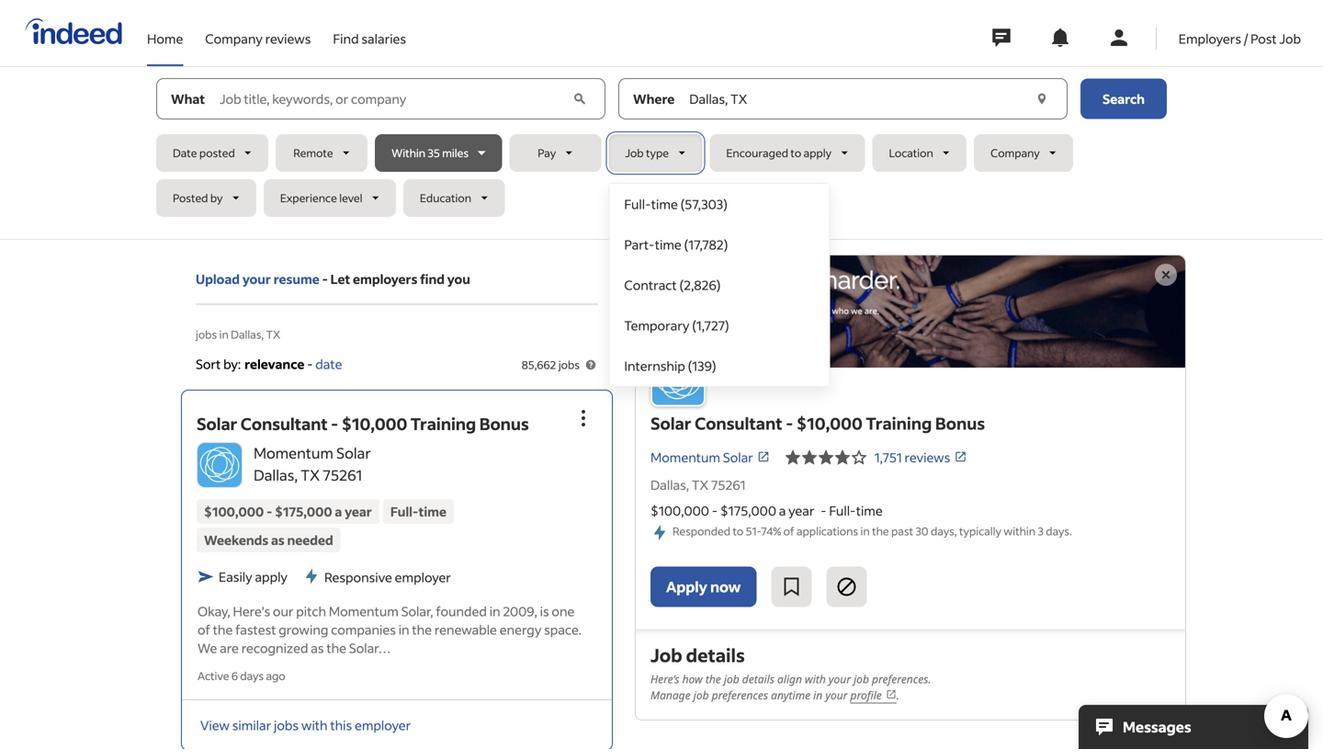 Task type: describe. For each thing, give the bounding box(es) containing it.
past
[[892, 524, 914, 538]]

experience
[[280, 191, 337, 205]]

time for full-time
[[419, 503, 447, 520]]

- up the applications
[[821, 502, 827, 519]]

momentum solar
[[651, 449, 754, 465]]

6
[[232, 669, 238, 683]]

save this job image
[[781, 576, 803, 598]]

pitch
[[296, 603, 326, 619]]

0 vertical spatial employer
[[395, 569, 451, 585]]

company for company
[[991, 146, 1040, 160]]

(17,782)
[[684, 236, 728, 253]]

2009,
[[503, 603, 538, 619]]

posted
[[199, 146, 235, 160]]

company button
[[975, 134, 1074, 172]]

messages button
[[1079, 705, 1309, 749]]

- up the responded
[[712, 502, 718, 519]]

within
[[392, 146, 426, 160]]

$175,000 for $100,000 - $175,000 a year - full-time
[[721, 502, 777, 519]]

solar inside momentum solar dallas, tx 75261
[[337, 443, 371, 462]]

within
[[1004, 524, 1036, 538]]

30
[[916, 524, 929, 538]]

3
[[1038, 524, 1044, 538]]

company reviews
[[205, 30, 311, 47]]

in left 2009,
[[490, 603, 501, 619]]

$100,000 - $175,000 a year - full-time
[[651, 502, 883, 519]]

a for $100,000 - $175,000 a year
[[335, 503, 342, 520]]

job details
[[651, 643, 745, 667]]

1 horizontal spatial 75261
[[711, 477, 746, 493]]

1 horizontal spatial job
[[724, 672, 740, 687]]

apply now
[[666, 578, 741, 596]]

date
[[173, 146, 197, 160]]

messages
[[1123, 718, 1192, 736]]

help icon image
[[584, 358, 598, 372]]

not interested image
[[836, 576, 858, 598]]

the down solar,
[[412, 621, 432, 638]]

1 $10,000 from the left
[[797, 413, 863, 434]]

align
[[778, 672, 803, 687]]

encouraged to apply button
[[710, 134, 865, 172]]

relevance
[[245, 356, 305, 372]]

clear image for what
[[570, 90, 590, 108]]

experience level button
[[264, 179, 396, 217]]

are
[[220, 640, 239, 656]]

- up weekends as needed
[[267, 503, 272, 520]]

companies
[[331, 621, 396, 638]]

your left profile
[[826, 688, 848, 703]]

view similar jobs with this employer
[[200, 717, 411, 734]]

(57,303)
[[681, 196, 728, 212]]

dallas, down momentum solar
[[651, 477, 690, 493]]

solar consultant - $10,000 training bonus button
[[197, 413, 529, 434]]

1 vertical spatial here's
[[651, 672, 680, 687]]

upload
[[196, 271, 240, 287]]

full- for full-time (57,303)
[[625, 196, 652, 212]]

level
[[339, 191, 363, 205]]

momentum for momentum solar
[[651, 449, 721, 465]]

time up responded to 51-74% of applications in the past 30 days, typically within 3 days.
[[857, 502, 883, 519]]

contract (2,826)
[[625, 277, 721, 293]]

this
[[330, 717, 352, 734]]

responsive employer
[[324, 569, 451, 585]]

- left let
[[322, 271, 328, 287]]

(2,826)
[[680, 277, 721, 293]]

the down companies
[[327, 640, 347, 656]]

1 solar consultant - $10,000 training bonus from the left
[[651, 413, 986, 434]]

date
[[316, 356, 342, 372]]

dallas, tx 75261
[[651, 477, 746, 493]]

full-time
[[391, 503, 447, 520]]

a for $100,000 - $175,000 a year - full-time
[[779, 502, 786, 519]]

salaries
[[362, 30, 406, 47]]

75261 inside momentum solar dallas, tx 75261
[[323, 465, 362, 484]]

time for full-time (57,303)
[[652, 196, 678, 212]]

profile link
[[851, 688, 897, 704]]

responsive
[[324, 569, 392, 585]]

0 horizontal spatial with
[[301, 717, 328, 734]]

pay
[[538, 146, 556, 160]]

anytime
[[771, 688, 811, 703]]

find
[[333, 30, 359, 47]]

search
[[1103, 91, 1145, 107]]

profile
[[851, 688, 882, 703]]

days
[[240, 669, 264, 683]]

1 training from the left
[[866, 413, 932, 434]]

find salaries
[[333, 30, 406, 47]]

1 vertical spatial apply
[[255, 568, 288, 585]]

temporary (1,727) link
[[610, 305, 830, 346]]

of inside okay, here's our pitch momentum solar, founded in 2009, is one of the fastest growing companies in the renewable energy space. we are recognized as the solar…
[[198, 621, 210, 638]]

apply inside dropdown button
[[804, 146, 832, 160]]

solar up company logo
[[197, 413, 237, 434]]

1,751 reviews
[[875, 449, 951, 465]]

74%
[[761, 524, 782, 538]]

easily apply
[[219, 568, 288, 585]]

1 consultant from the left
[[695, 413, 783, 434]]

responded
[[673, 524, 731, 538]]

job for job type
[[626, 146, 644, 160]]

internship
[[625, 358, 686, 374]]

posted
[[173, 191, 208, 205]]

within 35 miles
[[392, 146, 469, 160]]

employers / post job
[[1179, 30, 1302, 47]]

dallas, for jobs
[[231, 327, 264, 342]]

employers
[[1179, 30, 1242, 47]]

experience level
[[280, 191, 363, 205]]

momentum solar link
[[651, 448, 770, 467]]

employers / post job link
[[1179, 0, 1302, 63]]

posted by
[[173, 191, 223, 205]]

2 solar consultant - $10,000 training bonus from the left
[[197, 413, 529, 434]]

1 horizontal spatial with
[[805, 672, 826, 687]]

manage
[[651, 688, 691, 703]]

by:
[[223, 356, 241, 372]]

sort
[[196, 356, 221, 372]]

education button
[[403, 179, 505, 217]]

remote button
[[276, 134, 368, 172]]

your right upload
[[243, 271, 271, 287]]

okay, here's our pitch momentum solar, founded in 2009, is one of the fastest growing companies in the renewable energy space. we are recognized as the solar…
[[198, 603, 582, 656]]

temporary
[[625, 317, 690, 334]]

energy
[[500, 621, 542, 638]]

/
[[1245, 30, 1249, 47]]

job actions menu is collapsed image
[[573, 407, 595, 429]]

as inside okay, here's our pitch momentum solar, founded in 2009, is one of the fastest growing companies in the renewable energy space. we are recognized as the solar…
[[311, 640, 324, 656]]

view similar jobs with this employer link
[[200, 717, 411, 734]]

1 vertical spatial employer
[[355, 717, 411, 734]]

internship (139) link
[[610, 346, 830, 386]]

tx for solar
[[301, 465, 320, 484]]

location
[[889, 146, 934, 160]]

tx for in
[[266, 327, 281, 342]]

What field
[[216, 79, 569, 119]]

home link
[[147, 0, 183, 63]]

0 vertical spatial of
[[784, 524, 795, 538]]

clear image for where
[[1033, 90, 1052, 108]]



Task type: vqa. For each thing, say whether or not it's contained in the screenshot.
Employers / Post Job link
yes



Task type: locate. For each thing, give the bounding box(es) containing it.
notifications unread count 0 image
[[1050, 27, 1072, 49]]

of right 74%
[[784, 524, 795, 538]]

0 horizontal spatial company
[[205, 30, 263, 47]]

menu
[[609, 183, 831, 387]]

tx up relevance
[[266, 327, 281, 342]]

1 vertical spatial job
[[626, 146, 644, 160]]

2 horizontal spatial job
[[854, 672, 870, 687]]

1 horizontal spatial consultant
[[695, 413, 783, 434]]

clear element for what
[[570, 90, 590, 108]]

growing
[[279, 621, 329, 638]]

full- inside "full-time (57,303)" link
[[625, 196, 652, 212]]

clear element up company dropdown button
[[1033, 90, 1052, 108]]

job type button
[[609, 134, 703, 172]]

momentum for momentum solar dallas, tx 75261
[[254, 443, 334, 462]]

solar consultant - $10,000 training bonus up momentum solar dallas, tx 75261
[[197, 413, 529, 434]]

apply right easily
[[255, 568, 288, 585]]

in right anytime at the right of page
[[814, 688, 823, 703]]

full- up the applications
[[830, 502, 857, 519]]

needed
[[287, 532, 333, 548]]

education
[[420, 191, 472, 205]]

bonus down 85,662
[[480, 413, 529, 434]]

$10,000 up momentum solar dallas, tx 75261
[[342, 413, 408, 434]]

consultant up momentum solar link
[[695, 413, 783, 434]]

1 horizontal spatial apply
[[804, 146, 832, 160]]

clear image up company dropdown button
[[1033, 90, 1052, 108]]

preferences.
[[872, 672, 932, 687]]

close job details image
[[1156, 264, 1178, 286]]

in down solar,
[[399, 621, 410, 638]]

to left 51-
[[733, 524, 744, 538]]

0 horizontal spatial to
[[733, 524, 744, 538]]

$175,000 up needed
[[275, 503, 332, 520]]

- left date link at the top
[[307, 356, 313, 372]]

details up "manage job preferences anytime in your"
[[743, 672, 775, 687]]

you
[[448, 271, 471, 287]]

employer
[[395, 569, 451, 585], [355, 717, 411, 734]]

dallas, for momentum
[[254, 465, 298, 484]]

$10,000 up 3.9 out of 5 stars. link to 1,751 company reviews (opens in a new tab) image
[[797, 413, 863, 434]]

year for $100,000 - $175,000 a year - full-time
[[789, 502, 815, 519]]

similar
[[232, 717, 271, 734]]

full- up 'responsive employer'
[[391, 503, 419, 520]]

apply right encouraged
[[804, 146, 832, 160]]

where
[[633, 91, 675, 107]]

1,751 reviews link
[[875, 449, 967, 465]]

momentum up dallas, tx 75261
[[651, 449, 721, 465]]

job up profile
[[854, 672, 870, 687]]

renewable
[[435, 621, 497, 638]]

solar up dallas, tx 75261
[[723, 449, 754, 465]]

here's up manage
[[651, 672, 680, 687]]

1,751
[[875, 449, 903, 465]]

85,662 jobs
[[522, 358, 580, 372]]

75261 down momentum solar link
[[711, 477, 746, 493]]

0 horizontal spatial of
[[198, 621, 210, 638]]

1 horizontal spatial full-
[[625, 196, 652, 212]]

ago
[[266, 669, 286, 683]]

job right post on the right top
[[1280, 30, 1302, 47]]

None search field
[[156, 78, 1168, 387]]

internship (139)
[[625, 358, 717, 374]]

contract
[[625, 277, 677, 293]]

solar consultant - $10,000 training bonus
[[651, 413, 986, 434], [197, 413, 529, 434]]

1 horizontal spatial tx
[[301, 465, 320, 484]]

1 bonus from the left
[[936, 413, 986, 434]]

details
[[686, 643, 745, 667], [743, 672, 775, 687]]

momentum solar logo image
[[636, 256, 1186, 368], [651, 352, 706, 407]]

0 vertical spatial details
[[686, 643, 745, 667]]

date link
[[316, 356, 342, 372]]

1 horizontal spatial clear image
[[1033, 90, 1052, 108]]

active
[[198, 669, 229, 683]]

company
[[205, 30, 263, 47], [991, 146, 1040, 160]]

days,
[[931, 524, 958, 538]]

recognized
[[241, 640, 308, 656]]

days.
[[1046, 524, 1073, 538]]

sort by: relevance - date
[[196, 356, 342, 372]]

a down momentum solar dallas, tx 75261
[[335, 503, 342, 520]]

find
[[420, 271, 445, 287]]

75261 down solar consultant - $10,000 training bonus button
[[323, 465, 362, 484]]

employer up solar,
[[395, 569, 451, 585]]

tx up $100,000 - $175,000 a year
[[301, 465, 320, 484]]

0 vertical spatial apply
[[804, 146, 832, 160]]

1 vertical spatial reviews
[[905, 449, 951, 465]]

2 vertical spatial job
[[651, 643, 683, 667]]

here's how the job details align with your job preferences.
[[651, 672, 932, 687]]

to inside encouraged to apply dropdown button
[[791, 146, 802, 160]]

full- up part-
[[625, 196, 652, 212]]

2 horizontal spatial full-
[[830, 502, 857, 519]]

2 clear image from the left
[[1033, 90, 1052, 108]]

of up we at the left bottom of page
[[198, 621, 210, 638]]

to
[[791, 146, 802, 160], [733, 524, 744, 538]]

0 vertical spatial to
[[791, 146, 802, 160]]

type
[[646, 146, 669, 160]]

$100,000 for $100,000 - $175,000 a year
[[204, 503, 264, 520]]

2 horizontal spatial tx
[[692, 477, 709, 493]]

solar consultant - $10,000 training bonus up 3.9 out of 5 stars. link to 1,751 company reviews (opens in a new tab) image
[[651, 413, 986, 434]]

clear image
[[570, 90, 590, 108], [1033, 90, 1052, 108]]

0 vertical spatial company
[[205, 30, 263, 47]]

0 horizontal spatial apply
[[255, 568, 288, 585]]

here's up fastest
[[233, 603, 270, 619]]

as down growing
[[311, 640, 324, 656]]

solar
[[651, 413, 692, 434], [197, 413, 237, 434], [337, 443, 371, 462], [723, 449, 754, 465]]

clear element
[[570, 90, 590, 108], [1033, 90, 1052, 108]]

by
[[210, 191, 223, 205]]

solar up momentum solar
[[651, 413, 692, 434]]

2 vertical spatial jobs
[[274, 717, 299, 734]]

0 horizontal spatial consultant
[[241, 413, 328, 434]]

2 clear element from the left
[[1033, 90, 1052, 108]]

85,662
[[522, 358, 557, 372]]

time for part-time (17,782)
[[655, 236, 682, 253]]

the up 'are'
[[213, 621, 233, 638]]

as
[[271, 532, 285, 548], [311, 640, 324, 656]]

what
[[171, 91, 205, 107]]

1 horizontal spatial jobs
[[274, 717, 299, 734]]

as down $100,000 - $175,000 a year
[[271, 532, 285, 548]]

0 horizontal spatial jobs
[[196, 327, 217, 342]]

founded
[[436, 603, 487, 619]]

employer right this
[[355, 717, 411, 734]]

company for company reviews
[[205, 30, 263, 47]]

1 horizontal spatial reviews
[[905, 449, 951, 465]]

1 horizontal spatial job
[[651, 643, 683, 667]]

in
[[219, 327, 229, 342], [861, 524, 870, 538], [490, 603, 501, 619], [399, 621, 410, 638], [814, 688, 823, 703]]

job up preferences
[[724, 672, 740, 687]]

date posted
[[173, 146, 235, 160]]

apply now button
[[651, 567, 757, 607]]

apply
[[804, 146, 832, 160], [255, 568, 288, 585]]

the right how
[[706, 672, 721, 687]]

0 horizontal spatial 75261
[[323, 465, 362, 484]]

view
[[200, 717, 230, 734]]

fastest
[[235, 621, 276, 638]]

1 horizontal spatial to
[[791, 146, 802, 160]]

momentum up $100,000 - $175,000 a year
[[254, 443, 334, 462]]

1 vertical spatial company
[[991, 146, 1040, 160]]

$100,000 up the responded
[[651, 502, 710, 519]]

35
[[428, 146, 440, 160]]

the left past
[[872, 524, 890, 538]]

none search field containing what
[[156, 78, 1168, 387]]

reviews for company reviews
[[265, 30, 311, 47]]

momentum inside momentum solar dallas, tx 75261
[[254, 443, 334, 462]]

employers
[[353, 271, 418, 287]]

reviews left find
[[265, 30, 311, 47]]

1 vertical spatial details
[[743, 672, 775, 687]]

1 horizontal spatial $100,000
[[651, 502, 710, 519]]

3.9 out of 5 stars. link to 1,751 company reviews (opens in a new tab) image
[[785, 446, 868, 468]]

training up 1,751
[[866, 413, 932, 434]]

0 horizontal spatial here's
[[233, 603, 270, 619]]

space.
[[544, 621, 582, 638]]

0 horizontal spatial solar consultant - $10,000 training bonus
[[197, 413, 529, 434]]

1 horizontal spatial as
[[311, 640, 324, 656]]

job inside dropdown button
[[626, 146, 644, 160]]

tx down momentum solar
[[692, 477, 709, 493]]

details up how
[[686, 643, 745, 667]]

year for $100,000 - $175,000 a year
[[345, 503, 372, 520]]

location button
[[873, 134, 967, 172]]

job down how
[[694, 688, 709, 703]]

0 horizontal spatial as
[[271, 532, 285, 548]]

messages unread count 0 image
[[990, 19, 1014, 56]]

solar,
[[401, 603, 434, 619]]

find salaries link
[[333, 0, 406, 63]]

0 horizontal spatial $10,000
[[342, 413, 408, 434]]

$100,000 - $175,000 a year
[[204, 503, 372, 520]]

2 $10,000 from the left
[[342, 413, 408, 434]]

0 vertical spatial with
[[805, 672, 826, 687]]

1 horizontal spatial $10,000
[[797, 413, 863, 434]]

0 horizontal spatial year
[[345, 503, 372, 520]]

jobs in dallas, tx
[[196, 327, 281, 342]]

to for 51-
[[733, 524, 744, 538]]

1 vertical spatial to
[[733, 524, 744, 538]]

1 clear image from the left
[[570, 90, 590, 108]]

2 consultant from the left
[[241, 413, 328, 434]]

1 horizontal spatial a
[[779, 502, 786, 519]]

0 vertical spatial here's
[[233, 603, 270, 619]]

0 horizontal spatial bonus
[[480, 413, 529, 434]]

0 horizontal spatial tx
[[266, 327, 281, 342]]

in up by:
[[219, 327, 229, 342]]

with left this
[[301, 717, 328, 734]]

your up profile
[[829, 672, 851, 687]]

0 horizontal spatial clear element
[[570, 90, 590, 108]]

0 vertical spatial job
[[1280, 30, 1302, 47]]

1 vertical spatial as
[[311, 640, 324, 656]]

$10,000
[[797, 413, 863, 434], [342, 413, 408, 434]]

jobs up sort
[[196, 327, 217, 342]]

training
[[866, 413, 932, 434], [411, 413, 476, 434]]

reviews for 1,751 reviews
[[905, 449, 951, 465]]

1 horizontal spatial clear element
[[1033, 90, 1052, 108]]

home
[[147, 30, 183, 47]]

company reviews link
[[205, 0, 311, 63]]

encouraged to apply
[[727, 146, 832, 160]]

tx inside momentum solar dallas, tx 75261
[[301, 465, 320, 484]]

1 horizontal spatial solar consultant - $10,000 training bonus
[[651, 413, 986, 434]]

$100,000 up weekends
[[204, 503, 264, 520]]

dallas, up by:
[[231, 327, 264, 342]]

part-time (17,782) link
[[610, 224, 830, 265]]

- up 3.9 out of 5 stars. link to 1,751 company reviews (opens in a new tab) image
[[786, 413, 794, 434]]

1 horizontal spatial year
[[789, 502, 815, 519]]

$175,000 for $100,000 - $175,000 a year
[[275, 503, 332, 520]]

consultant up momentum solar dallas, tx 75261
[[241, 413, 328, 434]]

0 horizontal spatial clear image
[[570, 90, 590, 108]]

0 horizontal spatial reviews
[[265, 30, 311, 47]]

job up how
[[651, 643, 683, 667]]

1 horizontal spatial here's
[[651, 672, 680, 687]]

resume
[[274, 271, 320, 287]]

.
[[897, 688, 900, 703]]

time up 'responsive employer'
[[419, 503, 447, 520]]

company logo image
[[198, 443, 242, 487]]

Where field
[[686, 79, 1031, 119]]

$175,000 up 51-
[[721, 502, 777, 519]]

- up momentum solar dallas, tx 75261
[[331, 413, 338, 434]]

upload your resume - let employers find you
[[196, 271, 471, 287]]

in left past
[[861, 524, 870, 538]]

bonus up 1,751 reviews link at the bottom of the page
[[936, 413, 986, 434]]

clear element up pay dropdown button
[[570, 90, 590, 108]]

consultant
[[695, 413, 783, 434], [241, 413, 328, 434]]

time
[[652, 196, 678, 212], [655, 236, 682, 253], [857, 502, 883, 519], [419, 503, 447, 520]]

1 horizontal spatial of
[[784, 524, 795, 538]]

time left (17,782)
[[655, 236, 682, 253]]

year left full-time
[[345, 503, 372, 520]]

0 horizontal spatial job
[[694, 688, 709, 703]]

to for apply
[[791, 146, 802, 160]]

full-time (57,303) link
[[610, 184, 830, 224]]

job for job details
[[651, 643, 683, 667]]

manage job preferences anytime in your
[[651, 688, 851, 703]]

1 horizontal spatial training
[[866, 413, 932, 434]]

active 6 days ago
[[198, 669, 286, 683]]

1 horizontal spatial company
[[991, 146, 1040, 160]]

to right encouraged
[[791, 146, 802, 160]]

weekends
[[204, 532, 269, 548]]

dallas, up $100,000 - $175,000 a year
[[254, 465, 298, 484]]

2 horizontal spatial job
[[1280, 30, 1302, 47]]

1 horizontal spatial bonus
[[936, 413, 986, 434]]

0 horizontal spatial a
[[335, 503, 342, 520]]

a up 74%
[[779, 502, 786, 519]]

1 vertical spatial jobs
[[559, 358, 580, 372]]

account image
[[1108, 27, 1131, 49]]

1 clear element from the left
[[570, 90, 590, 108]]

year up the applications
[[789, 502, 815, 519]]

jobs right similar at the left bottom of the page
[[274, 717, 299, 734]]

0 horizontal spatial $100,000
[[204, 503, 264, 520]]

2 horizontal spatial jobs
[[559, 358, 580, 372]]

0 vertical spatial as
[[271, 532, 285, 548]]

training up full-time
[[411, 413, 476, 434]]

(1,727)
[[692, 317, 730, 334]]

clear image up pay dropdown button
[[570, 90, 590, 108]]

0 vertical spatial reviews
[[265, 30, 311, 47]]

1 horizontal spatial $175,000
[[721, 502, 777, 519]]

0 vertical spatial jobs
[[196, 327, 217, 342]]

full-time (57,303)
[[625, 196, 728, 212]]

okay,
[[198, 603, 230, 619]]

0 horizontal spatial full-
[[391, 503, 419, 520]]

1 vertical spatial with
[[301, 717, 328, 734]]

temporary (1,727)
[[625, 317, 730, 334]]

encouraged
[[727, 146, 789, 160]]

dallas, inside momentum solar dallas, tx 75261
[[254, 465, 298, 484]]

$100,000
[[651, 502, 710, 519], [204, 503, 264, 520]]

0 horizontal spatial job
[[626, 146, 644, 160]]

tx
[[266, 327, 281, 342], [301, 465, 320, 484], [692, 477, 709, 493]]

pay button
[[510, 134, 602, 172]]

0 horizontal spatial training
[[411, 413, 476, 434]]

jobs left help icon at the left top of page
[[559, 358, 580, 372]]

clear element for where
[[1033, 90, 1052, 108]]

full- for full-time
[[391, 503, 419, 520]]

momentum up companies
[[329, 603, 399, 619]]

2 training from the left
[[411, 413, 476, 434]]

menu containing full-time (57,303)
[[609, 183, 831, 387]]

company inside dropdown button
[[991, 146, 1040, 160]]

now
[[711, 578, 741, 596]]

solar down solar consultant - $10,000 training bonus button
[[337, 443, 371, 462]]

weekends as needed
[[204, 532, 333, 548]]

reviews right 1,751
[[905, 449, 951, 465]]

momentum inside okay, here's our pitch momentum solar, founded in 2009, is one of the fastest growing companies in the renewable energy space. we are recognized as the solar…
[[329, 603, 399, 619]]

1 vertical spatial of
[[198, 621, 210, 638]]

$100,000 for $100,000 - $175,000 a year - full-time
[[651, 502, 710, 519]]

here's inside okay, here's our pitch momentum solar, founded in 2009, is one of the fastest growing companies in the renewable energy space. we are recognized as the solar…
[[233, 603, 270, 619]]

0 horizontal spatial $175,000
[[275, 503, 332, 520]]

time left (57,303)
[[652, 196, 678, 212]]

job left type
[[626, 146, 644, 160]]

2 bonus from the left
[[480, 413, 529, 434]]

with right "align"
[[805, 672, 826, 687]]



